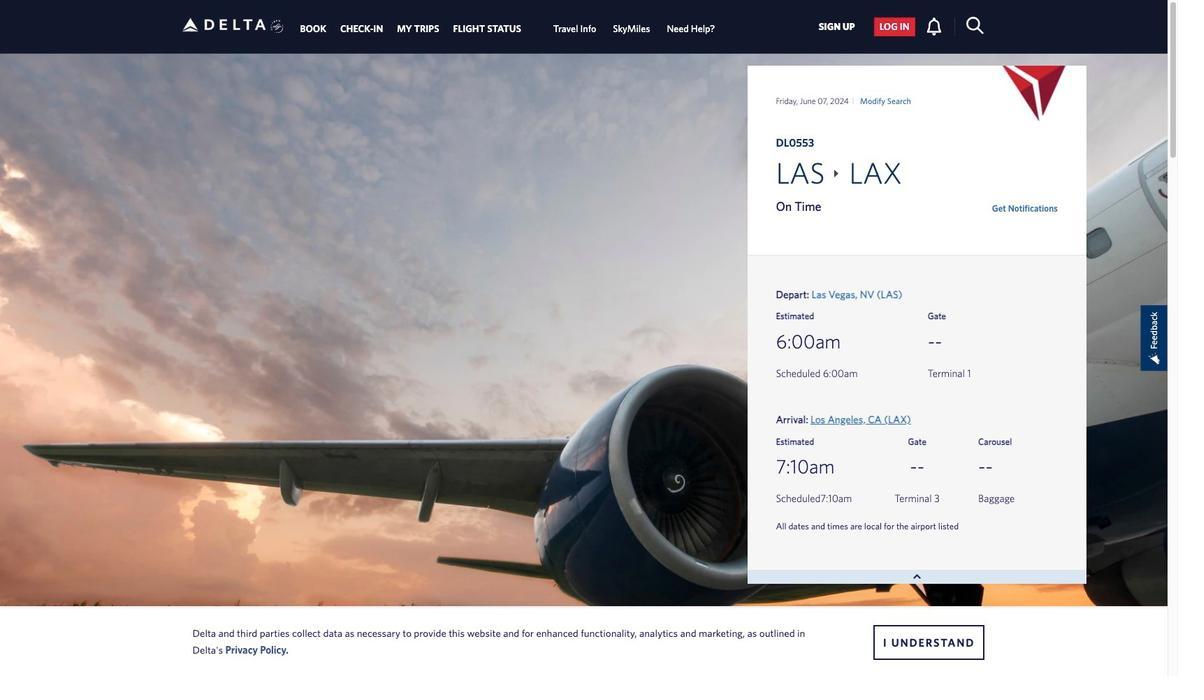 Task type: describe. For each thing, give the bounding box(es) containing it.
delta air lines image
[[182, 3, 266, 47]]

skyteam image
[[270, 5, 284, 48]]



Task type: locate. For each thing, give the bounding box(es) containing it.
heroimgurl image
[[0, 52, 1168, 677]]

tab list
[[293, 1, 724, 52]]



Task type: vqa. For each thing, say whether or not it's contained in the screenshot.
tab list
yes



